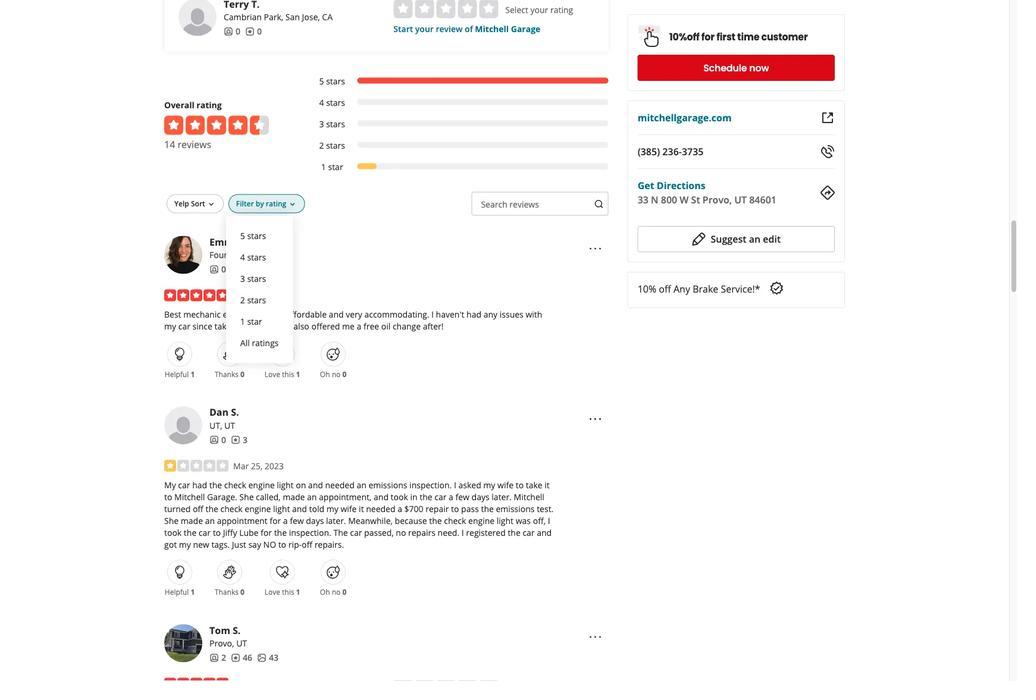 Task type: describe. For each thing, give the bounding box(es) containing it.
schedule
[[704, 61, 747, 75]]

1 vertical spatial rating
[[197, 100, 222, 111]]

turned
[[164, 504, 191, 515]]

2023 for f.
[[264, 290, 283, 302]]

star for 1 star button
[[247, 317, 262, 328]]

800
[[661, 193, 677, 206]]

ut for dan s.
[[224, 420, 235, 432]]

0 vertical spatial off
[[659, 283, 671, 296]]

the up garage.
[[209, 480, 222, 491]]

mitchellgarage.com
[[638, 111, 732, 124]]

repairs.
[[315, 539, 344, 551]]

the right in
[[420, 492, 433, 503]]

just
[[232, 539, 246, 551]]

filter by rating
[[236, 199, 286, 209]]

the down garage.
[[206, 504, 218, 515]]

ratings
[[252, 338, 279, 349]]

told
[[309, 504, 324, 515]]

4 for filter reviews by 4 stars rating element
[[319, 97, 324, 109]]

to left pass
[[451, 504, 459, 515]]

1 vertical spatial made
[[181, 516, 203, 527]]

your for start
[[415, 24, 434, 35]]

3 stars for filter reviews by 3 stars rating element
[[319, 119, 345, 130]]

thanks 0 for emma
[[215, 370, 245, 380]]

0 vertical spatial light
[[277, 480, 294, 491]]

review
[[436, 24, 463, 35]]

photo of terry t. image
[[179, 0, 217, 36]]

1 vertical spatial for
[[270, 516, 281, 527]]

1 star button
[[236, 311, 284, 333]]

filter reviews by 3 stars rating element
[[307, 119, 609, 130]]

all ratings
[[240, 338, 279, 349]]

taking
[[215, 321, 238, 333]]

love for f.
[[265, 370, 280, 380]]

no inside my car had the check engine light on and needed an emissions inspection. i asked my wife to take it to mitchell garage. she called, made an appointment, and took in the car a few days later. mitchell turned off the check engine light and told my wife it needed a $700 repair to pass the emissions test. she made an appointment for a few days later. meanwhile, because the check engine light was off, i took the car to jiffy lube for the inspection. the car passed, no repairs need. i registered the car and got my new tags. just say no to rip-off repairs.
[[396, 528, 406, 539]]

2 stars for 2 stars button
[[240, 295, 266, 306]]

an up told
[[307, 492, 317, 503]]

2 vertical spatial check
[[444, 516, 466, 527]]

1 horizontal spatial off
[[302, 539, 313, 551]]

jiffy
[[223, 528, 237, 539]]

new
[[193, 539, 209, 551]]

to left take
[[516, 480, 524, 491]]

search
[[481, 199, 508, 211]]

any
[[674, 283, 690, 296]]

it for f.
[[240, 321, 246, 333]]

10%off
[[669, 30, 700, 44]]

the right pass
[[481, 504, 494, 515]]

stars for 4 stars button
[[247, 252, 266, 264]]

236-
[[663, 145, 682, 158]]

and inside best mechanic ever! they were affordable and very accommodating. i haven't had any issues with my car since taking it there. they also offered me a free oil change after!
[[329, 309, 344, 321]]

2 vertical spatial light
[[497, 516, 514, 527]]

1 star rating image
[[164, 461, 229, 472]]

and down 'off,' on the bottom of page
[[537, 528, 552, 539]]

filter reviews by 2 stars rating element
[[307, 140, 609, 152]]

photo of tom s. image
[[164, 625, 202, 663]]

say
[[248, 539, 261, 551]]

1 horizontal spatial they
[[273, 321, 291, 333]]

menu image for dan s.
[[589, 412, 603, 427]]

suggest an edit button
[[638, 226, 835, 252]]

1 vertical spatial inspection.
[[289, 528, 331, 539]]

appointment,
[[319, 492, 372, 503]]

1 horizontal spatial days
[[472, 492, 490, 503]]

0 vertical spatial for
[[702, 30, 715, 44]]

84601
[[750, 193, 777, 206]]

repairs
[[408, 528, 436, 539]]

and right on
[[308, 480, 323, 491]]

had inside best mechanic ever! they were affordable and very accommodating. i haven't had any issues with my car since taking it there. they also offered me a free oil change after!
[[467, 309, 482, 321]]

2 vertical spatial 3
[[243, 435, 248, 446]]

0 vertical spatial inspection.
[[410, 480, 452, 491]]

my car had the check engine light on and needed an emissions inspection. i asked my wife to take it to mitchell garage. she called, made an appointment, and took in the car a few days later. mitchell turned off the check engine light and told my wife it needed a $700 repair to pass the emissions test. she made an appointment for a few days later. meanwhile, because the check engine light was off, i took the car to jiffy lube for the inspection. the car passed, no repairs need. i registered the car and got my new tags. just say no to rip-off repairs.
[[164, 480, 554, 551]]

were
[[265, 309, 284, 321]]

st
[[691, 193, 700, 206]]

start your review of mitchell garage
[[394, 24, 541, 35]]

rating element
[[394, 0, 498, 19]]

directions
[[657, 179, 706, 192]]

sep
[[233, 290, 248, 302]]

an up new
[[205, 516, 215, 527]]

1 vertical spatial she
[[164, 516, 179, 527]]

oh for dan s.
[[320, 588, 330, 598]]

asked
[[459, 480, 481, 491]]

with
[[526, 309, 543, 321]]

tom s. provo, ut
[[210, 625, 247, 650]]

of
[[465, 24, 473, 35]]

yelp sort button
[[167, 195, 224, 214]]

(0 reactions) element down repairs.
[[343, 588, 347, 598]]

3 stars button
[[236, 269, 284, 290]]

overall
[[164, 100, 194, 111]]

24 check in v2 image
[[770, 281, 784, 295]]

16 review v2 image for tom s.
[[231, 654, 240, 663]]

2 horizontal spatial mitchell
[[514, 492, 545, 503]]

(no rating) image
[[394, 0, 498, 19]]

an up "appointment,"
[[357, 480, 367, 491]]

tags.
[[212, 539, 230, 551]]

filter by rating button
[[228, 195, 305, 214]]

car up new
[[199, 528, 211, 539]]

(0 reactions) element down me
[[343, 370, 347, 380]]

search reviews
[[481, 199, 539, 211]]

garage
[[511, 24, 541, 35]]

2 stars for filter reviews by 2 stars rating element
[[319, 140, 345, 152]]

2 vertical spatial engine
[[468, 516, 495, 527]]

change
[[393, 321, 421, 333]]

4 for 4 stars button
[[240, 252, 245, 264]]

5 stars button
[[236, 226, 284, 247]]

rating for filter by rating
[[266, 199, 286, 209]]

haven't
[[436, 309, 465, 321]]

reviews element for dan s.
[[231, 434, 248, 446]]

reviews element for tom s.
[[231, 653, 252, 664]]

0 horizontal spatial mitchell
[[174, 492, 205, 503]]

stars for 3 stars button
[[247, 274, 266, 285]]

0 vertical spatial she
[[239, 492, 254, 503]]

on
[[296, 480, 306, 491]]

24 pencil v2 image
[[692, 232, 706, 246]]

stars for 2 stars button
[[247, 295, 266, 306]]

0 vertical spatial check
[[224, 480, 246, 491]]

i right the need.
[[462, 528, 464, 539]]

0 vertical spatial wife
[[498, 480, 514, 491]]

to up the tags.
[[213, 528, 221, 539]]

dan s. link
[[210, 406, 239, 419]]

1 star for filter reviews by 1 star rating "element"
[[321, 162, 343, 173]]

16 friends v2 image for tom
[[210, 654, 219, 663]]

the up new
[[184, 528, 197, 539]]

0 vertical spatial made
[[283, 492, 305, 503]]

3 stars for 3 stars button
[[240, 274, 266, 285]]

0 horizontal spatial needed
[[325, 480, 355, 491]]

filter reviews by 4 stars rating element
[[307, 97, 609, 109]]

off,
[[533, 516, 546, 527]]

menu image
[[589, 242, 603, 256]]

time
[[738, 30, 760, 44]]

2 for 2 stars button
[[240, 295, 245, 306]]

affordable
[[286, 309, 327, 321]]

cambrian park, san jose, ca
[[224, 12, 333, 23]]

stars for filter reviews by 5 stars rating element
[[326, 76, 345, 87]]

fountain
[[210, 250, 244, 261]]

all ratings button
[[236, 333, 284, 354]]

get directions link
[[638, 179, 706, 192]]

select your rating
[[506, 5, 573, 16]]

car down was
[[523, 528, 535, 539]]

test.
[[537, 504, 554, 515]]

service!*
[[721, 283, 760, 296]]

car right my
[[178, 480, 190, 491]]

best
[[164, 309, 181, 321]]

was
[[516, 516, 531, 527]]

got
[[164, 539, 177, 551]]

love this 1 for dan s.
[[265, 588, 300, 598]]

jose,
[[302, 12, 320, 23]]

because
[[395, 516, 427, 527]]

2 vertical spatial 5
[[243, 264, 248, 275]]

registered
[[466, 528, 506, 539]]

helpful for emma f.
[[165, 370, 189, 380]]

very
[[346, 309, 362, 321]]

16 friends v2 image down cambrian
[[224, 27, 233, 37]]

filter reviews by 1 star rating element
[[307, 161, 609, 173]]

suggest
[[711, 233, 747, 246]]

in
[[410, 492, 418, 503]]

this for f.
[[282, 370, 294, 380]]

1 vertical spatial later.
[[326, 516, 346, 527]]

and left told
[[292, 504, 307, 515]]

star for filter reviews by 1 star rating "element"
[[328, 162, 343, 173]]

offered
[[312, 321, 340, 333]]

since
[[193, 321, 212, 333]]

(1 reaction) element down new
[[191, 588, 195, 598]]

photo of dan s. image
[[164, 407, 202, 445]]

5 stars for 5 stars button on the top left of the page
[[240, 231, 266, 242]]

24 external link v2 image
[[821, 111, 835, 125]]

24 directions v2 image
[[821, 186, 835, 200]]

0 horizontal spatial few
[[290, 516, 304, 527]]

1 vertical spatial engine
[[245, 504, 271, 515]]

start
[[394, 24, 413, 35]]

0 horizontal spatial they
[[244, 309, 263, 321]]

25, for dan s.
[[251, 461, 263, 472]]

5 star rating image for tom
[[164, 679, 229, 682]]

select
[[506, 5, 529, 16]]

car inside best mechanic ever! they were affordable and very accommodating. i haven't had any issues with my car since taking it there. they also offered me a free oil change after!
[[178, 321, 190, 333]]

oh for emma f.
[[320, 370, 330, 380]]

this for s.
[[282, 588, 294, 598]]

s. for dan s.
[[231, 406, 239, 419]]

mechanic
[[183, 309, 221, 321]]

sep 25, 2023
[[233, 290, 283, 302]]

dan s. ut, ut
[[210, 406, 239, 432]]

2 vertical spatial 2
[[221, 653, 226, 664]]

ca for park,
[[322, 12, 333, 23]]

2 vertical spatial it
[[359, 504, 364, 515]]

the
[[334, 528, 348, 539]]

0 vertical spatial later.
[[492, 492, 512, 503]]

(1 reaction) element down rip-
[[296, 588, 300, 598]]

the down repair on the left bottom of the page
[[429, 516, 442, 527]]



Task type: locate. For each thing, give the bounding box(es) containing it.
1 vertical spatial check
[[221, 504, 243, 515]]

helpful 1 for emma f.
[[165, 370, 195, 380]]

s. inside 'dan s. ut, ut'
[[231, 406, 239, 419]]

0 vertical spatial provo,
[[703, 193, 732, 206]]

10%
[[638, 283, 657, 296]]

4 stars for filter reviews by 4 stars rating element
[[319, 97, 345, 109]]

1 vertical spatial few
[[290, 516, 304, 527]]

made down turned at the bottom of page
[[181, 516, 203, 527]]

it up meanwhile,
[[359, 504, 364, 515]]

thanks for emma
[[215, 370, 239, 380]]

0 horizontal spatial 1 star
[[240, 317, 262, 328]]

suggest an edit
[[711, 233, 781, 246]]

0 vertical spatial helpful 1
[[165, 370, 195, 380]]

oh down repairs.
[[320, 588, 330, 598]]

friends element down cambrian
[[224, 26, 240, 38]]

5 stars inside 5 stars button
[[240, 231, 266, 242]]

stars for filter reviews by 4 stars rating element
[[326, 97, 345, 109]]

4 stars for 4 stars button
[[240, 252, 266, 264]]

my
[[164, 480, 176, 491]]

my right told
[[327, 504, 339, 515]]

0 horizontal spatial 5 stars
[[240, 231, 266, 242]]

16 friends v2 image for emma
[[210, 265, 219, 275]]

to
[[516, 480, 524, 491], [164, 492, 172, 503], [451, 504, 459, 515], [213, 528, 221, 539], [278, 539, 286, 551]]

repair
[[426, 504, 449, 515]]

oh down offered
[[320, 370, 330, 380]]

2 for filter reviews by 2 stars rating element
[[319, 140, 324, 152]]

oh no 0 down offered
[[320, 370, 347, 380]]

she
[[239, 492, 254, 503], [164, 516, 179, 527]]

0 vertical spatial 2
[[319, 140, 324, 152]]

16 chevron down v2 image inside yelp sort popup button
[[206, 200, 216, 210]]

33
[[638, 193, 649, 206]]

provo,
[[703, 193, 732, 206], [210, 639, 234, 650]]

helpful 1 down got
[[165, 588, 195, 598]]

they up there.
[[244, 309, 263, 321]]

provo, inside tom s. provo, ut
[[210, 639, 234, 650]]

16 friends v2 image for dan
[[210, 436, 219, 445]]

love down no
[[265, 588, 280, 598]]

(1 reaction) element down since
[[191, 370, 195, 380]]

emma
[[210, 236, 239, 249]]

your right start
[[415, 24, 434, 35]]

1 inside button
[[240, 317, 245, 328]]

s. inside tom s. provo, ut
[[233, 625, 241, 637]]

love this 1
[[265, 370, 300, 380], [265, 588, 300, 598]]

reviews for search reviews
[[510, 199, 539, 211]]

16 review v2 image down cambrian
[[245, 27, 255, 37]]

helpful 1 up photo of dan s.
[[165, 370, 195, 380]]

2 menu image from the top
[[589, 631, 603, 645]]

friends element
[[224, 26, 240, 38], [210, 264, 226, 276], [210, 434, 226, 446], [210, 653, 226, 664]]

your for select
[[531, 5, 548, 16]]

love down ratings at left
[[265, 370, 280, 380]]

16 chevron down v2 image for 5 stars
[[288, 200, 297, 210]]

1 horizontal spatial rating
[[266, 199, 286, 209]]

made down on
[[283, 492, 305, 503]]

thanks
[[215, 370, 239, 380], [215, 588, 239, 598]]

car down best
[[178, 321, 190, 333]]

25, right the sep
[[250, 290, 261, 302]]

this down rip-
[[282, 588, 294, 598]]

thanks up "tom s." link
[[215, 588, 239, 598]]

reviews for 14 reviews
[[178, 138, 211, 151]]

rating up 4.5 star rating image
[[197, 100, 222, 111]]

thanks 0 for dan
[[215, 588, 245, 598]]

5 star rating image down photo of tom s.
[[164, 679, 229, 682]]

2 vertical spatial for
[[261, 528, 272, 539]]

1 vertical spatial 2
[[240, 295, 245, 306]]

0 horizontal spatial 16 chevron down v2 image
[[206, 200, 216, 210]]

helpful down got
[[165, 588, 189, 598]]

2 oh no 0 from the top
[[320, 588, 347, 598]]

passed,
[[364, 528, 394, 539]]

4.5 star rating image
[[164, 116, 269, 135]]

there.
[[248, 321, 271, 333]]

2 vertical spatial reviews element
[[231, 653, 252, 664]]

2 thanks 0 from the top
[[215, 588, 245, 598]]

helpful 1 for dan s.
[[165, 588, 195, 598]]

1
[[321, 162, 326, 173], [240, 317, 245, 328], [191, 370, 195, 380], [296, 370, 300, 380], [191, 588, 195, 598], [296, 588, 300, 598]]

star
[[328, 162, 343, 173], [247, 317, 262, 328]]

friends element for dan
[[210, 434, 226, 446]]

helpful up photo of dan s.
[[165, 370, 189, 380]]

1 vertical spatial took
[[164, 528, 182, 539]]

1 vertical spatial off
[[193, 504, 203, 515]]

stars for filter reviews by 3 stars rating element
[[326, 119, 345, 130]]

1 horizontal spatial ca
[[322, 12, 333, 23]]

2 horizontal spatial off
[[659, 283, 671, 296]]

love this 1 down no
[[265, 588, 300, 598]]

3
[[319, 119, 324, 130], [240, 274, 245, 285], [243, 435, 248, 446]]

later. up registered
[[492, 492, 512, 503]]

valley,
[[246, 250, 271, 261]]

they down were
[[273, 321, 291, 333]]

i right 'off,' on the bottom of page
[[548, 516, 550, 527]]

ut inside get directions 33 n 800 w st provo, ut 84601
[[735, 193, 747, 206]]

1 5 star rating image from the top
[[164, 290, 229, 302]]

(385)
[[638, 145, 660, 158]]

tom s. link
[[210, 625, 241, 637]]

mitchellgarage.com link
[[638, 111, 732, 124]]

had left any
[[467, 309, 482, 321]]

14 reviews
[[164, 138, 211, 151]]

inspection. up in
[[410, 480, 452, 491]]

friends element containing 2
[[210, 653, 226, 664]]

engine down called,
[[245, 504, 271, 515]]

0 vertical spatial 16 review v2 image
[[245, 27, 255, 37]]

no down repairs.
[[332, 588, 341, 598]]

2 inside button
[[240, 295, 245, 306]]

1 this from the top
[[282, 370, 294, 380]]

1 star inside button
[[240, 317, 262, 328]]

0 vertical spatial 5 star rating image
[[164, 290, 229, 302]]

25, right mar
[[251, 461, 263, 472]]

1 horizontal spatial wife
[[498, 480, 514, 491]]

appointment
[[217, 516, 268, 527]]

1 vertical spatial 2 stars
[[240, 295, 266, 306]]

my inside best mechanic ever! they were affordable and very accommodating. i haven't had any issues with my car since taking it there. they also offered me a free oil change after!
[[164, 321, 176, 333]]

1 horizontal spatial took
[[391, 492, 408, 503]]

menu image
[[589, 412, 603, 427], [589, 631, 603, 645]]

yelp
[[174, 199, 189, 209]]

friends element for emma
[[210, 264, 226, 276]]

ever!
[[223, 309, 242, 321]]

5 star rating image up mechanic
[[164, 290, 229, 302]]

needed up meanwhile,
[[366, 504, 396, 515]]

1 vertical spatial thanks
[[215, 588, 239, 598]]

provo, right st
[[703, 193, 732, 206]]

any
[[484, 309, 498, 321]]

provo, inside get directions 33 n 800 w st provo, ut 84601
[[703, 193, 732, 206]]

1 oh no 0 from the top
[[320, 370, 347, 380]]

light down called,
[[273, 504, 290, 515]]

1 menu image from the top
[[589, 412, 603, 427]]

5 for 5 stars button on the top left of the page
[[240, 231, 245, 242]]

friends element down fountain
[[210, 264, 226, 276]]

helpful 1
[[165, 370, 195, 380], [165, 588, 195, 598]]

2 horizontal spatial 2
[[319, 140, 324, 152]]

search image
[[594, 200, 604, 209]]

thanks for dan
[[215, 588, 239, 598]]

1 vertical spatial emissions
[[496, 504, 535, 515]]

3 inside button
[[240, 274, 245, 285]]

mitchell down take
[[514, 492, 545, 503]]

14
[[164, 138, 175, 151]]

reviews element containing 0
[[245, 26, 262, 38]]

inspection. up rip-
[[289, 528, 331, 539]]

2 helpful from the top
[[165, 588, 189, 598]]

oh no 0 for emma f.
[[320, 370, 347, 380]]

2 vertical spatial ut
[[236, 639, 247, 650]]

my right got
[[179, 539, 191, 551]]

rating for select your rating
[[551, 5, 573, 16]]

provo, down "tom"
[[210, 639, 234, 650]]

16 review v2 image
[[245, 27, 255, 37], [231, 436, 240, 445], [231, 654, 240, 663]]

2 helpful 1 from the top
[[165, 588, 195, 598]]

0 vertical spatial thanks 0
[[215, 370, 245, 380]]

5 inside button
[[240, 231, 245, 242]]

needed up "appointment,"
[[325, 480, 355, 491]]

engine up called,
[[249, 480, 275, 491]]

called,
[[256, 492, 281, 503]]

2 love from the top
[[265, 588, 280, 598]]

0 vertical spatial days
[[472, 492, 490, 503]]

after!
[[423, 321, 444, 333]]

1 star
[[321, 162, 343, 173], [240, 317, 262, 328]]

0 horizontal spatial 2
[[221, 653, 226, 664]]

0 horizontal spatial it
[[240, 321, 246, 333]]

issues
[[500, 309, 524, 321]]

2 horizontal spatial ut
[[735, 193, 747, 206]]

rating
[[551, 5, 573, 16], [197, 100, 222, 111], [266, 199, 286, 209]]

emissions up $700 at the bottom of page
[[369, 480, 407, 491]]

1 vertical spatial it
[[545, 480, 550, 491]]

0 horizontal spatial 2 stars
[[240, 295, 266, 306]]

0 horizontal spatial 4
[[240, 252, 245, 264]]

1 vertical spatial love
[[265, 588, 280, 598]]

2 this from the top
[[282, 588, 294, 598]]

3 for 3 stars button
[[240, 274, 245, 285]]

0 vertical spatial ut
[[735, 193, 747, 206]]

my
[[164, 321, 176, 333], [484, 480, 495, 491], [327, 504, 339, 515], [179, 539, 191, 551]]

1 vertical spatial this
[[282, 588, 294, 598]]

4 inside button
[[240, 252, 245, 264]]

it down "ever!"
[[240, 321, 246, 333]]

san
[[286, 12, 300, 23]]

4 stars button
[[236, 247, 284, 269]]

off right turned at the bottom of page
[[193, 504, 203, 515]]

1 16 chevron down v2 image from the left
[[206, 200, 216, 210]]

schedule now
[[704, 61, 769, 75]]

1 helpful from the top
[[165, 370, 189, 380]]

ut left 84601
[[735, 193, 747, 206]]

0 vertical spatial helpful
[[165, 370, 189, 380]]

ut,
[[210, 420, 222, 432]]

1 vertical spatial light
[[273, 504, 290, 515]]

2 oh from the top
[[320, 588, 330, 598]]

0 horizontal spatial star
[[247, 317, 262, 328]]

2 horizontal spatial it
[[545, 480, 550, 491]]

1 inside "element"
[[321, 162, 326, 173]]

stars for 5 stars button on the top left of the page
[[247, 231, 266, 242]]

(1 reaction) element down also
[[296, 370, 300, 380]]

to right no
[[278, 539, 286, 551]]

love
[[265, 370, 280, 380], [265, 588, 280, 598]]

get
[[638, 179, 655, 192]]

friends element for tom
[[210, 653, 226, 664]]

me
[[342, 321, 355, 333]]

0 vertical spatial oh no 0
[[320, 370, 347, 380]]

1 horizontal spatial made
[[283, 492, 305, 503]]

3 for filter reviews by 3 stars rating element
[[319, 119, 324, 130]]

s. for tom s.
[[233, 625, 241, 637]]

1 horizontal spatial mitchell
[[475, 24, 509, 35]]

16 chevron down v2 image
[[206, 200, 216, 210], [288, 200, 297, 210]]

(385) 236-3735
[[638, 145, 704, 158]]

1 oh from the top
[[320, 370, 330, 380]]

1 vertical spatial 2023
[[265, 461, 284, 472]]

an left edit
[[749, 233, 761, 246]]

oh no 0 for dan s.
[[320, 588, 347, 598]]

ca right jose,
[[322, 12, 333, 23]]

0 vertical spatial emissions
[[369, 480, 407, 491]]

later. up "the"
[[326, 516, 346, 527]]

love this 1 for emma f.
[[265, 370, 300, 380]]

customer
[[762, 30, 808, 44]]

days up pass
[[472, 492, 490, 503]]

3735
[[682, 145, 704, 158]]

to down my
[[164, 492, 172, 503]]

1 horizontal spatial few
[[456, 492, 470, 503]]

first
[[717, 30, 736, 44]]

needed
[[325, 480, 355, 491], [366, 504, 396, 515]]

0 vertical spatial it
[[240, 321, 246, 333]]

reviews element left 16 photos v2
[[231, 653, 252, 664]]

0 vertical spatial love this 1
[[265, 370, 300, 380]]

reviews element containing 3
[[231, 434, 248, 446]]

16 friends v2 image down fountain
[[210, 265, 219, 275]]

few
[[456, 492, 470, 503], [290, 516, 304, 527]]

my right asked
[[484, 480, 495, 491]]

it inside best mechanic ever! they were affordable and very accommodating. i haven't had any issues with my car since taking it there. they also offered me a free oil change after!
[[240, 321, 246, 333]]

for
[[702, 30, 715, 44], [270, 516, 281, 527], [261, 528, 272, 539]]

the down was
[[508, 528, 521, 539]]

(0 reactions) element
[[241, 370, 245, 380], [343, 370, 347, 380], [241, 588, 245, 598], [343, 588, 347, 598]]

car up repair on the left bottom of the page
[[435, 492, 447, 503]]

$700
[[405, 504, 424, 515]]

5 star rating image for emma
[[164, 290, 229, 302]]

0 horizontal spatial off
[[193, 504, 203, 515]]

star inside "element"
[[328, 162, 343, 173]]

edit
[[763, 233, 781, 246]]

i inside best mechanic ever! they were affordable and very accommodating. i haven't had any issues with my car since taking it there. they also offered me a free oil change after!
[[432, 309, 434, 321]]

1 vertical spatial 16 review v2 image
[[231, 436, 240, 445]]

3 stars inside button
[[240, 274, 266, 285]]

16 chevron down v2 image right filter by rating
[[288, 200, 297, 210]]

sort
[[191, 199, 205, 209]]

1 horizontal spatial reviews
[[510, 199, 539, 211]]

n
[[651, 193, 659, 206]]

ut inside 'dan s. ut, ut'
[[224, 420, 235, 432]]

2
[[319, 140, 324, 152], [240, 295, 245, 306], [221, 653, 226, 664]]

0 horizontal spatial ca
[[273, 250, 283, 261]]

1 vertical spatial helpful 1
[[165, 588, 195, 598]]

2 stars
[[319, 140, 345, 152], [240, 295, 266, 306]]

0 vertical spatial oh
[[320, 370, 330, 380]]

f.
[[242, 236, 250, 249]]

reviews element down cambrian
[[245, 26, 262, 38]]

5 stars for filter reviews by 5 stars rating element
[[319, 76, 345, 87]]

love for s.
[[265, 588, 280, 598]]

thanks up dan s. link in the left of the page
[[215, 370, 239, 380]]

and up meanwhile,
[[374, 492, 389, 503]]

0 vertical spatial took
[[391, 492, 408, 503]]

2 vertical spatial rating
[[266, 199, 286, 209]]

0 vertical spatial reviews element
[[245, 26, 262, 38]]

i left asked
[[454, 480, 456, 491]]

25, for emma f.
[[250, 290, 261, 302]]

took
[[391, 492, 408, 503], [164, 528, 182, 539]]

0 horizontal spatial emissions
[[369, 480, 407, 491]]

1 horizontal spatial later.
[[492, 492, 512, 503]]

5 stars inside filter reviews by 5 stars rating element
[[319, 76, 345, 87]]

2 vertical spatial off
[[302, 539, 313, 551]]

car right "the"
[[350, 528, 362, 539]]

(0 reactions) element down all
[[241, 370, 245, 380]]

43
[[269, 653, 279, 664]]

4 stars inside button
[[240, 252, 266, 264]]

1 star inside "element"
[[321, 162, 343, 173]]

10%off for first time customer
[[669, 30, 808, 44]]

2 thanks from the top
[[215, 588, 239, 598]]

no
[[332, 370, 341, 380], [396, 528, 406, 539], [332, 588, 341, 598]]

s.
[[231, 406, 239, 419], [233, 625, 241, 637]]

ca inside emma f. fountain valley, ca
[[273, 250, 283, 261]]

1 vertical spatial days
[[306, 516, 324, 527]]

1 vertical spatial oh no 0
[[320, 588, 347, 598]]

0 vertical spatial ca
[[322, 12, 333, 23]]

1 vertical spatial your
[[415, 24, 434, 35]]

1 horizontal spatial emissions
[[496, 504, 535, 515]]

2 love this 1 from the top
[[265, 588, 300, 598]]

photo of emma f. image
[[164, 236, 202, 275]]

5 for filter reviews by 5 stars rating element
[[319, 76, 324, 87]]

s. right "dan"
[[231, 406, 239, 419]]

2023 up called,
[[265, 461, 284, 472]]

helpful for dan s.
[[165, 588, 189, 598]]

brake
[[693, 283, 719, 296]]

1 horizontal spatial had
[[467, 309, 482, 321]]

1 vertical spatial 25,
[[251, 461, 263, 472]]

no for s.
[[332, 588, 341, 598]]

1 horizontal spatial 16 chevron down v2 image
[[288, 200, 297, 210]]

1 helpful 1 from the top
[[165, 370, 195, 380]]

ut right ut,
[[224, 420, 235, 432]]

1 thanks 0 from the top
[[215, 370, 245, 380]]

1 horizontal spatial it
[[359, 504, 364, 515]]

16 chevron down v2 image for filter by rating
[[206, 200, 216, 210]]

stars for filter reviews by 2 stars rating element
[[326, 140, 345, 152]]

0 vertical spatial engine
[[249, 480, 275, 491]]

None radio
[[415, 0, 434, 19], [437, 0, 456, 19], [458, 0, 477, 19], [415, 0, 434, 19], [437, 0, 456, 19], [458, 0, 477, 19]]

ca
[[322, 12, 333, 23], [273, 250, 283, 261]]

friends element down ut,
[[210, 434, 226, 446]]

(1 reaction) element
[[191, 370, 195, 380], [296, 370, 300, 380], [191, 588, 195, 598], [296, 588, 300, 598]]

16 chevron down v2 image inside filter by rating popup button
[[288, 200, 297, 210]]

None radio
[[394, 0, 413, 19], [479, 0, 498, 19], [394, 0, 413, 19], [479, 0, 498, 19]]

s. right "tom"
[[233, 625, 241, 637]]

16 chevron down v2 image right sort at top left
[[206, 200, 216, 210]]

0 horizontal spatial provo,
[[210, 639, 234, 650]]

yelp sort
[[174, 199, 205, 209]]

0 horizontal spatial rating
[[197, 100, 222, 111]]

1 vertical spatial oh
[[320, 588, 330, 598]]

ca for f.
[[273, 250, 283, 261]]

1 vertical spatial reviews
[[510, 199, 539, 211]]

0 horizontal spatial days
[[306, 516, 324, 527]]

16 friends v2 image
[[224, 27, 233, 37], [210, 265, 219, 275], [210, 436, 219, 445], [210, 654, 219, 663]]

0 vertical spatial thanks
[[215, 370, 239, 380]]

menu image for tom s.
[[589, 631, 603, 645]]

all
[[240, 338, 250, 349]]

light left on
[[277, 480, 294, 491]]

2 16 chevron down v2 image from the left
[[288, 200, 297, 210]]

0 vertical spatial few
[[456, 492, 470, 503]]

emma f. fountain valley, ca
[[210, 236, 283, 261]]

need.
[[438, 528, 460, 539]]

0 vertical spatial reviews
[[178, 138, 211, 151]]

thanks 0 down all
[[215, 370, 245, 380]]

1 vertical spatial they
[[273, 321, 291, 333]]

emissions up was
[[496, 504, 535, 515]]

reviews right 14
[[178, 138, 211, 151]]

light left was
[[497, 516, 514, 527]]

also
[[294, 321, 309, 333]]

2 stars inside button
[[240, 295, 266, 306]]

the up no
[[274, 528, 287, 539]]

2 vertical spatial no
[[332, 588, 341, 598]]

16 friends v2 image down ut,
[[210, 436, 219, 445]]

filter reviews by 5 stars rating element
[[307, 76, 609, 88]]

  text field
[[472, 192, 609, 216]]

1 horizontal spatial needed
[[366, 504, 396, 515]]

photos element
[[257, 653, 279, 664]]

mitchell right the of in the top left of the page
[[475, 24, 509, 35]]

had
[[467, 309, 482, 321], [192, 480, 207, 491]]

had inside my car had the check engine light on and needed an emissions inspection. i asked my wife to take it to mitchell garage. she called, made an appointment, and took in the car a few days later. mitchell turned off the check engine light and told my wife it needed a $700 repair to pass the emissions test. she made an appointment for a few days later. meanwhile, because the check engine light was off, i took the car to jiffy lube for the inspection. the car passed, no repairs need. i registered the car and got my new tags. just say no to rip-off repairs.
[[192, 480, 207, 491]]

lube
[[239, 528, 259, 539]]

later.
[[492, 492, 512, 503], [326, 516, 346, 527]]

24 phone v2 image
[[821, 145, 835, 159]]

0 vertical spatial 3 stars
[[319, 119, 345, 130]]

garage.
[[207, 492, 237, 503]]

park,
[[264, 12, 283, 23]]

cambrian
[[224, 12, 262, 23]]

mitchell up turned at the bottom of page
[[174, 492, 205, 503]]

reviews element
[[245, 26, 262, 38], [231, 434, 248, 446], [231, 653, 252, 664]]

0 horizontal spatial wife
[[341, 504, 357, 515]]

the
[[209, 480, 222, 491], [420, 492, 433, 503], [206, 504, 218, 515], [481, 504, 494, 515], [429, 516, 442, 527], [184, 528, 197, 539], [274, 528, 287, 539], [508, 528, 521, 539]]

1 star for 1 star button
[[240, 317, 262, 328]]

1 love this 1 from the top
[[265, 370, 300, 380]]

star inside button
[[247, 317, 262, 328]]

1 vertical spatial wife
[[341, 504, 357, 515]]

4 stars
[[319, 97, 345, 109], [240, 252, 266, 264]]

1 vertical spatial love this 1
[[265, 588, 300, 598]]

16 photos v2 image
[[257, 654, 267, 663]]

rating inside popup button
[[266, 199, 286, 209]]

2023 for s.
[[265, 461, 284, 472]]

she left called,
[[239, 492, 254, 503]]

2 5 star rating image from the top
[[164, 679, 229, 682]]

best mechanic ever! they were affordable and very accommodating. i haven't had any issues with my car since taking it there. they also offered me a free oil change after!
[[164, 309, 543, 333]]

ut inside tom s. provo, ut
[[236, 639, 247, 650]]

mar
[[233, 461, 249, 472]]

it for s.
[[545, 480, 550, 491]]

a inside best mechanic ever! they were affordable and very accommodating. i haven't had any issues with my car since taking it there. they also offered me a free oil change after!
[[357, 321, 362, 333]]

1 vertical spatial thanks 0
[[215, 588, 245, 598]]

5 star rating image
[[164, 290, 229, 302], [164, 679, 229, 682]]

check up garage.
[[224, 480, 246, 491]]

0 vertical spatial no
[[332, 370, 341, 380]]

16 review v2 image for dan s.
[[231, 436, 240, 445]]

ut up 46
[[236, 639, 247, 650]]

an inside button
[[749, 233, 761, 246]]

ut for tom s.
[[236, 639, 247, 650]]

reviews element containing 46
[[231, 653, 252, 664]]

my down best
[[164, 321, 176, 333]]

1 love from the top
[[265, 370, 280, 380]]

no for f.
[[332, 370, 341, 380]]

rating right by
[[266, 199, 286, 209]]

oh no 0 down repairs.
[[320, 588, 347, 598]]

0 vertical spatial 5 stars
[[319, 76, 345, 87]]

1 thanks from the top
[[215, 370, 239, 380]]

(0 reactions) element up "tom s." link
[[241, 588, 245, 598]]

free
[[364, 321, 379, 333]]

meanwhile,
[[348, 516, 393, 527]]

off left any
[[659, 283, 671, 296]]



Task type: vqa. For each thing, say whether or not it's contained in the screenshot.


